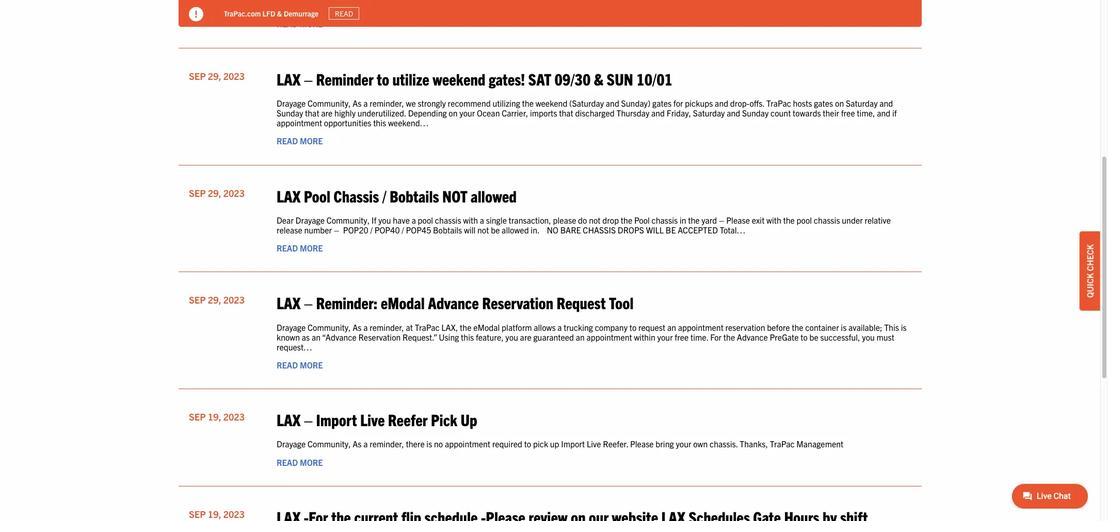 Task type: vqa. For each thing, say whether or not it's contained in the screenshot.
Customer
no



Task type: locate. For each thing, give the bounding box(es) containing it.
drayage community, as a reminder, we strongly recommend utilizing the weekend (saturday and sunday) gates for pickups and drop-offs. trapac hosts gates on saturday and sunday that are highly underutilized. depending on your ocean carrier, imports that discharged thursday and friday, saturday and sunday count towards their free time, and if appointment opportunities this weekend…
[[277, 98, 897, 128]]

read more link inside lax pool chassis / bobtails not allowed article
[[277, 243, 323, 254]]

1 vertical spatial please
[[630, 440, 654, 450]]

read more link inside lax – import live reefer pick up article
[[277, 458, 323, 468]]

0 vertical spatial as
[[353, 98, 362, 108]]

3 as from the top
[[353, 440, 362, 450]]

read more link for chassis
[[277, 243, 323, 254]]

gate"
[[277, 1, 296, 11]]

reminder, for to
[[370, 98, 404, 108]]

drops
[[618, 225, 644, 235]]

gates right hosts
[[814, 98, 833, 108]]

1 horizontal spatial we
[[819, 0, 829, 1]]

utilizing
[[493, 98, 520, 108]]

shift
[[586, 0, 602, 1]]

saturday right their
[[846, 98, 878, 108]]

1 2023 from the top
[[223, 70, 245, 82]]

do
[[578, 215, 587, 225]]

sep for lax – reminder to utilize weekend gates!   sat 09/30 & sun 10/01
[[189, 70, 206, 82]]

read more inside article
[[277, 19, 323, 29]]

1 horizontal spatial sunday
[[742, 108, 769, 118]]

2023 inside lax – import live reefer pick up article
[[223, 412, 245, 423]]

their
[[823, 108, 840, 118]]

1 sep from the top
[[189, 70, 206, 82]]

more inside article
[[300, 19, 323, 29]]

read more link inside lax – reminder to utilize weekend gates!   sat 09/30 & sun 10/01 article
[[277, 136, 323, 146]]

read more link for reminder
[[277, 136, 323, 146]]

total…
[[720, 225, 746, 235]]

are
[[321, 108, 333, 118], [520, 332, 532, 343]]

0 horizontal spatial sunday
[[277, 108, 303, 118]]

we right shift,
[[819, 0, 829, 1]]

thursday,
[[647, 1, 682, 11]]

lax
[[277, 68, 301, 89], [277, 186, 301, 206], [277, 293, 301, 313], [277, 410, 301, 430]]

2 horizontal spatial in
[[774, 1, 781, 11]]

read more link
[[277, 19, 323, 29], [277, 136, 323, 146], [277, 243, 323, 254], [277, 360, 323, 371], [277, 458, 323, 468]]

sep for lax – import live reefer pick up
[[189, 412, 206, 423]]

0 horizontal spatial as
[[302, 332, 310, 343]]

1 29, from the top
[[208, 70, 221, 82]]

0 horizontal spatial /
[[370, 225, 373, 235]]

0 vertical spatial live
[[360, 410, 385, 430]]

read more link inside lax – reminder: emodal advance reservation request tool article
[[277, 360, 323, 371]]

required
[[492, 440, 522, 450]]

0 vertical spatial this
[[373, 118, 386, 128]]

0 horizontal spatial we
[[406, 98, 416, 108]]

read for import
[[277, 458, 298, 468]]

0 vertical spatial 19,
[[208, 412, 221, 423]]

live left the reefer
[[360, 410, 385, 430]]

lax pool chassis / bobtails not allowed article
[[179, 176, 922, 273]]

2023 inside lax – reminder to utilize weekend gates!   sat 09/30 & sun 10/01 article
[[223, 70, 245, 82]]

1 vertical spatial 29,
[[208, 187, 221, 199]]

1 that from the left
[[305, 108, 319, 118]]

pool
[[418, 215, 433, 225], [797, 215, 812, 225]]

1 vertical spatial trapac
[[415, 322, 440, 333]]

that
[[305, 108, 319, 118], [559, 108, 573, 118]]

& inside lax – reminder to utilize weekend gates!   sat 09/30 & sun 10/01 article
[[594, 68, 604, 89]]

and right demand
[[497, 0, 511, 1]]

available;
[[849, 322, 883, 333]]

5 read more from the top
[[277, 458, 323, 468]]

2 vertical spatial reminder,
[[370, 440, 404, 450]]

meeting
[[701, 0, 730, 1]]

depending
[[408, 108, 447, 118]]

to left pick
[[524, 440, 531, 450]]

1 horizontal spatial an
[[576, 332, 585, 343]]

up
[[550, 440, 559, 450]]

1 horizontal spatial be
[[810, 332, 819, 343]]

4 2023 from the top
[[223, 412, 245, 423]]

1 horizontal spatial gates
[[814, 98, 833, 108]]

appointment inside drayage community, as a reminder, we strongly recommend utilizing the weekend (saturday and sunday) gates for pickups and drop-offs. trapac hosts gates on saturday and sunday that are highly underutilized. depending on your ocean carrier, imports that discharged thursday and friday, saturday and sunday count towards their free time, and if appointment opportunities this weekend…
[[277, 118, 322, 128]]

0 vertical spatial emodal
[[381, 293, 425, 313]]

live
[[360, 410, 385, 430], [587, 440, 601, 450]]

4 read more link from the top
[[277, 360, 323, 371]]

are left highly
[[321, 108, 333, 118]]

5 2023 from the top
[[223, 509, 245, 521]]

1 horizontal spatial that
[[559, 108, 573, 118]]

1 vertical spatial reservation
[[359, 332, 401, 343]]

sep 19, 2023 inside lax – import live reefer pick up article
[[189, 412, 245, 423]]

sep 29, 2023 inside lax – reminder to utilize weekend gates!   sat 09/30 & sun 10/01 article
[[189, 70, 245, 82]]

feature,
[[476, 332, 504, 343]]

0 vertical spatial sep 29, 2023
[[189, 70, 245, 82]]

1 horizontal spatial are
[[520, 332, 532, 343]]

quick
[[1085, 273, 1096, 298]]

be inside the "drayage community, as a reminder, at trapac lax, the emodal platform allows a trucking company to request an appointment reservation before the container is available; this is known as an "advance reservation request." using this feature, you are guaranteed an appointment within your free time. for the advance pregate to be successful, you must request…"
[[810, 332, 819, 343]]

free inside the "drayage community, as a reminder, at trapac lax, the emodal platform allows a trucking company to request an appointment reservation before the container is available; this is known as an "advance reservation request." using this feature, you are guaranteed an appointment within your free time. for the advance pregate to be successful, you must request…"
[[675, 332, 689, 343]]

appointment down up
[[445, 440, 491, 450]]

read more inside lax pool chassis / bobtails not allowed article
[[277, 243, 323, 254]]

trapac inside drayage community, as a reminder, we strongly recommend utilizing the weekend (saturday and sunday) gates for pickups and drop-offs. trapac hosts gates on saturday and sunday that are highly underutilized. depending on your ocean carrier, imports that discharged thursday and friday, saturday and sunday count towards their free time, and if appointment opportunities this weekend…
[[767, 98, 791, 108]]

weekend down sat
[[536, 98, 568, 108]]

19, inside 'article'
[[208, 509, 221, 521]]

2 as from the top
[[353, 322, 362, 333]]

emodal inside the "drayage community, as a reminder, at trapac lax, the emodal platform allows a trucking company to request an appointment reservation before the container is available; this is known as an "advance reservation request." using this feature, you are guaranteed an appointment within your free time. for the advance pregate to be successful, you must request…"
[[474, 322, 500, 333]]

0 vertical spatial advance
[[428, 293, 479, 313]]

chassis
[[435, 215, 461, 225], [652, 215, 678, 225], [814, 215, 840, 225]]

2 19, from the top
[[208, 509, 221, 521]]

2023 inside lax – reminder: emodal advance reservation request tool article
[[223, 294, 245, 306]]

3 read more from the top
[[277, 243, 323, 254]]

read more link for reminder:
[[277, 360, 323, 371]]

0 horizontal spatial on
[[449, 108, 458, 118]]

trapac right offs.
[[767, 98, 791, 108]]

0 horizontal spatial &
[[277, 9, 282, 18]]

thursday
[[617, 108, 650, 118]]

platform
[[502, 322, 532, 333]]

are left 'allows'
[[520, 332, 532, 343]]

0 vertical spatial as
[[593, 1, 601, 11]]

be inside dear drayage community, if you have a pool chassis with a single transaction, please do not drop the pool chassis in the yard – please exit with the pool chassis under relative release number –  pop20 / pop40 / pop45 bobtails will not be allowed in.    no bare chassis drops will be accepted total…
[[491, 225, 500, 235]]

0 vertical spatial sep 19, 2023
[[189, 412, 245, 423]]

0 vertical spatial have
[[831, 0, 848, 1]]

3 2023 from the top
[[223, 294, 245, 306]]

the left of
[[527, 1, 539, 11]]

as inside lax – import live reefer pick up article
[[353, 440, 362, 450]]

pop20
[[343, 225, 369, 235]]

for left pickups
[[674, 98, 683, 108]]

within
[[634, 332, 656, 343]]

0 horizontal spatial is
[[427, 440, 432, 450]]

1 vertical spatial as
[[302, 332, 310, 343]]

0 horizontal spatial that
[[305, 108, 319, 118]]

2nd
[[784, 0, 798, 1]]

time,
[[857, 108, 875, 118]]

2 sunday from the left
[[742, 108, 769, 118]]

0 horizontal spatial saturday
[[693, 108, 725, 118]]

/ left pop40
[[370, 225, 373, 235]]

pool
[[304, 186, 330, 206], [634, 215, 650, 225]]

for
[[635, 1, 645, 11], [674, 98, 683, 108]]

0 horizontal spatial emodal
[[381, 293, 425, 313]]

that right imports
[[559, 108, 573, 118]]

lax – import live reefer pick up article
[[179, 400, 922, 487]]

1 19, from the top
[[208, 412, 221, 423]]

community, inside dear drayage community, if you have a pool chassis with a single transaction, please do not drop the pool chassis in the yard – please exit with the pool chassis under relative release number –  pop20 / pop40 / pop45 bobtails will not be allowed in.    no bare chassis drops will be accepted total…
[[327, 215, 370, 225]]

reminder, inside the "drayage community, as a reminder, at trapac lax, the emodal platform allows a trucking company to request an appointment reservation before the container is available; this is known as an "advance reservation request." using this feature, you are guaranteed an appointment within your free time. for the advance pregate to be successful, you must request…"
[[370, 322, 404, 333]]

the right "lax," at the bottom of page
[[460, 322, 472, 333]]

we
[[819, 0, 829, 1], [406, 98, 416, 108]]

1 horizontal spatial import
[[561, 440, 585, 450]]

0 horizontal spatial advance
[[428, 293, 479, 313]]

1 horizontal spatial with
[[767, 215, 782, 225]]

sep inside lax – reminder: emodal advance reservation request tool article
[[189, 294, 206, 306]]

2 more from the top
[[300, 136, 323, 146]]

in right be
[[680, 215, 686, 225]]

that left highly
[[305, 108, 319, 118]]

allowed
[[471, 186, 517, 206], [502, 225, 529, 235]]

advance up "lax," at the bottom of page
[[428, 293, 479, 313]]

slots
[[541, 1, 557, 11]]

ilwu
[[642, 0, 661, 1]]

be
[[666, 225, 676, 235]]

0 horizontal spatial weekend
[[433, 68, 486, 89]]

gates
[[653, 98, 672, 108], [814, 98, 833, 108]]

appointment left "within"
[[587, 332, 632, 343]]

weekend…
[[388, 118, 429, 128]]

is right container
[[841, 322, 847, 333]]

reminder, down the lax – import live reefer pick up
[[370, 440, 404, 450]]

/ right chassis
[[382, 186, 387, 206]]

the right "utilizing"
[[522, 98, 534, 108]]

a right "advance
[[364, 322, 368, 333]]

0 horizontal spatial import
[[316, 410, 357, 430]]

0 vertical spatial please
[[727, 215, 750, 225]]

bobtails
[[390, 186, 439, 206], [433, 225, 462, 235]]

read more for chassis
[[277, 243, 323, 254]]

an right guaranteed on the bottom
[[576, 332, 585, 343]]

1 vertical spatial are
[[520, 332, 532, 343]]

chassis down not
[[435, 215, 461, 225]]

and left offs.
[[727, 108, 741, 118]]

community, for reminder
[[308, 98, 351, 108]]

lax inside lax – import live reefer pick up article
[[277, 410, 301, 430]]

5 read more link from the top
[[277, 458, 323, 468]]

ocean
[[477, 108, 500, 118]]

trapac right thanks, on the right of the page
[[770, 440, 795, 450]]

2 vertical spatial 29,
[[208, 294, 221, 306]]

chassis left under
[[814, 215, 840, 225]]

read inside lax pool chassis / bobtails not allowed article
[[277, 243, 298, 254]]

we inside drayage community, as a reminder, we strongly recommend utilizing the weekend (saturday and sunday) gates for pickups and drop-offs. trapac hosts gates on saturday and sunday that are highly underutilized. depending on your ocean carrier, imports that discharged thursday and friday, saturday and sunday count towards their free time, and if appointment opportunities this weekend…
[[406, 98, 416, 108]]

advance left pregate
[[737, 332, 768, 343]]

1 vertical spatial will
[[464, 225, 476, 235]]

2 2023 from the top
[[223, 187, 245, 199]]

using
[[439, 332, 459, 343]]

on right strongly
[[449, 108, 458, 118]]

29, inside lax – reminder to utilize weekend gates!   sat 09/30 & sun 10/01 article
[[208, 70, 221, 82]]

you right "if"
[[378, 215, 391, 225]]

on left time, at the top of the page
[[835, 98, 844, 108]]

sep inside sep 19, 2023 'article'
[[189, 509, 206, 521]]

0 vertical spatial allowed
[[471, 186, 517, 206]]

2 vertical spatial as
[[353, 440, 362, 450]]

sep for lax pool chassis / bobtails not allowed
[[189, 187, 206, 199]]

2 lax from the top
[[277, 186, 301, 206]]

"hoot
[[880, 0, 900, 1]]

2 sep from the top
[[189, 187, 206, 199]]

0 horizontal spatial be
[[491, 225, 500, 235]]

2023 inside lax pool chassis / bobtails not allowed article
[[223, 187, 245, 199]]

weekend up recommend on the left
[[433, 68, 486, 89]]

allowed left no
[[502, 225, 529, 235]]

accepted
[[678, 225, 718, 235]]

read more for reminder:
[[277, 360, 323, 371]]

2 horizontal spatial /
[[402, 225, 404, 235]]

on right meeting
[[732, 0, 741, 1]]

this left weekend…
[[373, 118, 386, 128]]

1 vertical spatial reminder,
[[370, 322, 404, 333]]

0 horizontal spatial in
[[488, 1, 495, 11]]

read more inside lax – reminder to utilize weekend gates!   sat 09/30 & sun 10/01 article
[[277, 136, 323, 146]]

appointment inside lax – import live reefer pick up article
[[445, 440, 491, 450]]

work
[[681, 0, 699, 1]]

chassis right the drops
[[652, 215, 678, 225]]

3 lax from the top
[[277, 293, 301, 313]]

community, for reminder:
[[308, 322, 351, 333]]

drayage inside drayage community, as a reminder, we strongly recommend utilizing the weekend (saturday and sunday) gates for pickups and drop-offs. trapac hosts gates on saturday and sunday that are highly underutilized. depending on your ocean carrier, imports that discharged thursday and friday, saturday and sunday count towards their free time, and if appointment opportunities this weekend…
[[277, 98, 306, 108]]

a down the lax – import live reefer pick up
[[364, 440, 368, 450]]

sep inside lax – import live reefer pick up article
[[189, 412, 206, 423]]

1 vertical spatial free
[[675, 332, 689, 343]]

3 sep 29, 2023 from the top
[[189, 294, 245, 306]]

1 vertical spatial pool
[[634, 215, 650, 225]]

1 more from the top
[[300, 19, 323, 29]]

2 horizontal spatial chassis
[[814, 215, 840, 225]]

&
[[277, 9, 282, 18], [594, 68, 604, 89]]

lax inside lax – reminder: emodal advance reservation request tool article
[[277, 293, 301, 313]]

be
[[491, 225, 500, 235], [810, 332, 819, 343]]

1 sep 29, 2023 from the top
[[189, 70, 245, 82]]

pool left be
[[634, 215, 650, 225]]

have left added
[[831, 0, 848, 1]]

own
[[693, 440, 708, 450]]

1 sunday from the left
[[277, 108, 303, 118]]

trapac.com
[[224, 9, 261, 18]]

1 horizontal spatial for
[[674, 98, 683, 108]]

sat
[[528, 68, 552, 89]]

will left single
[[464, 225, 476, 235]]

pool right the exit
[[797, 215, 812, 225]]

an right request
[[668, 322, 676, 333]]

we up weekend…
[[406, 98, 416, 108]]

pool up the number
[[304, 186, 330, 206]]

1 sep 19, 2023 from the top
[[189, 412, 245, 423]]

sep 19, 2023 inside 'article'
[[189, 509, 245, 521]]

0 vertical spatial reminder,
[[370, 98, 404, 108]]

gates down 10/01 at right top
[[653, 98, 672, 108]]

quick check
[[1085, 245, 1096, 298]]

and left drop-
[[715, 98, 729, 108]]

0 vertical spatial &
[[277, 9, 282, 18]]

lax for lax – reminder: emodal advance reservation request tool
[[277, 293, 301, 313]]

the right before
[[792, 322, 804, 333]]

1 horizontal spatial chassis
[[652, 215, 678, 225]]

as down the lax – import live reefer pick up
[[353, 440, 362, 450]]

lax for lax – reminder to utilize weekend gates!   sat 09/30 & sun 10/01
[[277, 68, 301, 89]]

1 vertical spatial 19,
[[208, 509, 221, 521]]

you right feature, in the bottom left of the page
[[506, 332, 518, 343]]

not right 'do'
[[589, 215, 601, 225]]

as inside drayage community, as a reminder, we strongly recommend utilizing the weekend (saturday and sunday) gates for pickups and drop-offs. trapac hosts gates on saturday and sunday that are highly underutilized. depending on your ocean carrier, imports that discharged thursday and friday, saturday and sunday count towards their free time, and if appointment opportunities this weekend…
[[353, 98, 362, 108]]

reservation inside the "drayage community, as a reminder, at trapac lax, the emodal platform allows a trucking company to request an appointment reservation before the container is available; this is known as an "advance reservation request." using this feature, you are guaranteed an appointment within your free time. for the advance pregate to be successful, you must request…"
[[359, 332, 401, 343]]

appointment inside drayage community, due to increased import pickup demand and the loss of a working shift due to the ilwu stop work meeting on thursday's 2nd shift, we have added a "hoot gate" to friday morning from 0300-0700 am. important: in emodal, the slots will show as 3rd shift for thursday, 10/05; your appointment in certain…
[[727, 1, 772, 11]]

read more inside lax – import live reefer pick up article
[[277, 458, 323, 468]]

lax inside lax – reminder to utilize weekend gates!   sat 09/30 & sun 10/01 article
[[277, 68, 301, 89]]

as
[[353, 98, 362, 108], [353, 322, 362, 333], [353, 440, 362, 450]]

sep 19, 2023 article
[[179, 498, 922, 522]]

community, inside lax – import live reefer pick up article
[[308, 440, 351, 450]]

as left 3rd
[[593, 1, 601, 11]]

article containing drayage community, due to increased import pickup demand and the loss of a working shift due to the ilwu stop work meeting on thursday's 2nd shift, we have added a "hoot gate" to friday morning from 0300-0700 am. important: in emodal, the slots will show as 3rd shift for thursday, 10/05; your appointment in certain…
[[179, 0, 922, 48]]

1 vertical spatial weekend
[[536, 98, 568, 108]]

in left 2nd
[[774, 1, 781, 11]]

sep 19, 2023 for sep 19, 2023 'article'
[[189, 509, 245, 521]]

2 sep 19, 2023 from the top
[[189, 509, 245, 521]]

1 vertical spatial have
[[393, 215, 410, 225]]

2 horizontal spatial an
[[668, 322, 676, 333]]

saturday right friday,
[[693, 108, 725, 118]]

is right this
[[901, 322, 907, 333]]

friday,
[[667, 108, 691, 118]]

1 vertical spatial sep 29, 2023
[[189, 187, 245, 199]]

and right time, at the top of the page
[[880, 98, 893, 108]]

bring
[[656, 440, 674, 450]]

1 horizontal spatial pool
[[634, 215, 650, 225]]

as up the opportunities
[[353, 98, 362, 108]]

a inside lax – import live reefer pick up article
[[364, 440, 368, 450]]

trapac inside lax – import live reefer pick up article
[[770, 440, 795, 450]]

will right the slots
[[559, 1, 571, 11]]

5 sep from the top
[[189, 509, 206, 521]]

0 horizontal spatial will
[[464, 225, 476, 235]]

be left transaction,
[[491, 225, 500, 235]]

solid image
[[189, 7, 203, 22]]

1 read more from the top
[[277, 19, 323, 29]]

3rd
[[602, 1, 615, 11]]

1 horizontal spatial have
[[831, 0, 848, 1]]

bobtails up pop45
[[390, 186, 439, 206]]

3 reminder, from the top
[[370, 440, 404, 450]]

2 read more from the top
[[277, 136, 323, 146]]

with left single
[[463, 215, 478, 225]]

0 vertical spatial free
[[841, 108, 855, 118]]

single
[[486, 215, 507, 225]]

1 horizontal spatial as
[[593, 1, 601, 11]]

request
[[639, 322, 666, 333]]

appointment left reservation
[[678, 322, 724, 333]]

1 vertical spatial &
[[594, 68, 604, 89]]

1 horizontal spatial emodal
[[474, 322, 500, 333]]

a right highly
[[364, 98, 368, 108]]

in inside dear drayage community, if you have a pool chassis with a single transaction, please do not drop the pool chassis in the yard – please exit with the pool chassis under relative release number –  pop20 / pop40 / pop45 bobtails will not be allowed in.    no bare chassis drops will be accepted total…
[[680, 215, 686, 225]]

reminder, left at
[[370, 322, 404, 333]]

article
[[179, 0, 922, 48]]

with
[[463, 215, 478, 225], [767, 215, 782, 225]]

1 horizontal spatial advance
[[737, 332, 768, 343]]

reminder, up weekend…
[[370, 98, 404, 108]]

drayage community, as a reminder, there is no appointment required to pick up import live reefer. please bring your own chassis. thanks, trapac management
[[277, 440, 844, 450]]

are inside drayage community, as a reminder, we strongly recommend utilizing the weekend (saturday and sunday) gates for pickups and drop-offs. trapac hosts gates on saturday and sunday that are highly underutilized. depending on your ocean carrier, imports that discharged thursday and friday, saturday and sunday count towards their free time, and if appointment opportunities this weekend…
[[321, 108, 333, 118]]

you inside dear drayage community, if you have a pool chassis with a single transaction, please do not drop the pool chassis in the yard – please exit with the pool chassis under relative release number –  pop20 / pop40 / pop45 bobtails will not be allowed in.    no bare chassis drops will be accepted total…
[[378, 215, 391, 225]]

have inside dear drayage community, if you have a pool chassis with a single transaction, please do not drop the pool chassis in the yard – please exit with the pool chassis under relative release number –  pop20 / pop40 / pop45 bobtails will not be allowed in.    no bare chassis drops will be accepted total…
[[393, 215, 410, 225]]

more inside lax – reminder to utilize weekend gates!   sat 09/30 & sun 10/01 article
[[300, 136, 323, 146]]

1 horizontal spatial on
[[732, 0, 741, 1]]

0 vertical spatial will
[[559, 1, 571, 11]]

your right "within"
[[658, 332, 673, 343]]

1 read more link from the top
[[277, 19, 323, 29]]

3 more from the top
[[300, 243, 323, 254]]

have down lax pool chassis / bobtails not allowed
[[393, 215, 410, 225]]

– for lax – reminder: emodal advance reservation request tool
[[304, 293, 313, 313]]

2 horizontal spatial on
[[835, 98, 844, 108]]

29,
[[208, 70, 221, 82], [208, 187, 221, 199], [208, 294, 221, 306]]

0 horizontal spatial have
[[393, 215, 410, 225]]

3 29, from the top
[[208, 294, 221, 306]]

3 read more link from the top
[[277, 243, 323, 254]]

please inside dear drayage community, if you have a pool chassis with a single transaction, please do not drop the pool chassis in the yard – please exit with the pool chassis under relative release number –  pop20 / pop40 / pop45 bobtails will not be allowed in.    no bare chassis drops will be accepted total…
[[727, 215, 750, 225]]

1 horizontal spatial please
[[727, 215, 750, 225]]

0 horizontal spatial this
[[373, 118, 386, 128]]

2 chassis from the left
[[652, 215, 678, 225]]

stop
[[663, 0, 679, 1]]

time.
[[691, 332, 709, 343]]

emodal
[[381, 293, 425, 313], [474, 322, 500, 333]]

2 29, from the top
[[208, 187, 221, 199]]

sep
[[189, 70, 206, 82], [189, 187, 206, 199], [189, 294, 206, 306], [189, 412, 206, 423], [189, 509, 206, 521]]

more for reminder:
[[300, 360, 323, 371]]

1 vertical spatial for
[[674, 98, 683, 108]]

the left yard
[[688, 215, 700, 225]]

1 chassis from the left
[[435, 215, 461, 225]]

1 reminder, from the top
[[370, 98, 404, 108]]

your right 10/05;
[[709, 1, 725, 11]]

29, inside lax – reminder: emodal advance reservation request tool article
[[208, 294, 221, 306]]

1 vertical spatial we
[[406, 98, 416, 108]]

reminder, inside lax – import live reefer pick up article
[[370, 440, 404, 450]]

4 read more from the top
[[277, 360, 323, 371]]

emodal up at
[[381, 293, 425, 313]]

not
[[589, 215, 601, 225], [478, 225, 489, 235]]

5 more from the top
[[300, 458, 323, 468]]

1 horizontal spatial weekend
[[536, 98, 568, 108]]

read inside lax – reminder to utilize weekend gates!   sat 09/30 & sun 10/01 article
[[277, 136, 298, 146]]

shift,
[[799, 0, 817, 1]]

read more link inside article
[[277, 19, 323, 29]]

the inside drayage community, as a reminder, we strongly recommend utilizing the weekend (saturday and sunday) gates for pickups and drop-offs. trapac hosts gates on saturday and sunday that are highly underutilized. depending on your ocean carrier, imports that discharged thursday and friday, saturday and sunday count towards their free time, and if appointment opportunities this weekend…
[[522, 98, 534, 108]]

please left bring
[[630, 440, 654, 450]]

2 sep 29, 2023 from the top
[[189, 187, 245, 199]]

more inside lax – reminder: emodal advance reservation request tool article
[[300, 360, 323, 371]]

live left reefer.
[[587, 440, 601, 450]]

show
[[572, 1, 591, 11]]

pool down lax pool chassis / bobtails not allowed
[[418, 215, 433, 225]]

4 more from the top
[[300, 360, 323, 371]]

allowed up single
[[471, 186, 517, 206]]

your left own
[[676, 440, 692, 450]]

emodal left platform
[[474, 322, 500, 333]]

request
[[557, 293, 606, 313]]

29, inside lax pool chassis / bobtails not allowed article
[[208, 187, 221, 199]]

more inside lax pool chassis / bobtails not allowed article
[[300, 243, 323, 254]]

community,
[[308, 0, 351, 1], [308, 98, 351, 108], [327, 215, 370, 225], [308, 322, 351, 333], [308, 440, 351, 450]]

0 vertical spatial 29,
[[208, 70, 221, 82]]

utilize
[[393, 68, 429, 89]]

1 horizontal spatial &
[[594, 68, 604, 89]]

this right using
[[461, 332, 474, 343]]

1 vertical spatial allowed
[[502, 225, 529, 235]]

and left friday,
[[652, 108, 665, 118]]

sep inside lax pool chassis / bobtails not allowed article
[[189, 187, 206, 199]]

more inside lax – import live reefer pick up article
[[300, 458, 323, 468]]

read more inside lax – reminder: emodal advance reservation request tool article
[[277, 360, 323, 371]]

request."
[[403, 332, 437, 343]]

your left the ocean on the top
[[460, 108, 475, 118]]

be left successful,
[[810, 332, 819, 343]]

with right the exit
[[767, 215, 782, 225]]

lax,
[[442, 322, 458, 333]]

drayage inside lax – import live reefer pick up article
[[277, 440, 306, 450]]

community, inside the "drayage community, as a reminder, at trapac lax, the emodal platform allows a trucking company to request an appointment reservation before the container is available; this is known as an "advance reservation request." using this feature, you are guaranteed an appointment within your free time. for the advance pregate to be successful, you must request…"
[[308, 322, 351, 333]]

19, inside lax – import live reefer pick up article
[[208, 412, 221, 423]]

sep 29, 2023
[[189, 70, 245, 82], [189, 187, 245, 199], [189, 294, 245, 306]]

2023 for lax – reminder: emodal advance reservation request tool
[[223, 294, 245, 306]]

free right their
[[841, 108, 855, 118]]

0 horizontal spatial gates
[[653, 98, 672, 108]]

sep 29, 2023 for lax – reminder to utilize weekend gates!   sat 09/30 & sun 10/01
[[189, 70, 245, 82]]

dear
[[277, 215, 294, 225]]

2 vertical spatial trapac
[[770, 440, 795, 450]]

read more for import
[[277, 458, 323, 468]]

the
[[513, 0, 524, 1], [628, 0, 640, 1], [527, 1, 539, 11], [522, 98, 534, 108], [621, 215, 633, 225], [688, 215, 700, 225], [784, 215, 795, 225], [460, 322, 472, 333], [792, 322, 804, 333], [724, 332, 735, 343]]

read inside lax – import live reefer pick up article
[[277, 458, 298, 468]]

1 vertical spatial sep 19, 2023
[[189, 509, 245, 521]]

2 vertical spatial sep 29, 2023
[[189, 294, 245, 306]]

1 vertical spatial emodal
[[474, 322, 500, 333]]

lfd
[[263, 9, 276, 18]]

0 vertical spatial be
[[491, 225, 500, 235]]

3 sep from the top
[[189, 294, 206, 306]]

4 sep from the top
[[189, 412, 206, 423]]

lax – reminder to utilize weekend gates!   sat 09/30 & sun 10/01 article
[[179, 59, 922, 166]]

advance inside the "drayage community, as a reminder, at trapac lax, the emodal platform allows a trucking company to request an appointment reservation before the container is available; this is known as an "advance reservation request." using this feature, you are guaranteed an appointment within your free time. for the advance pregate to be successful, you must request…"
[[737, 332, 768, 343]]

1 as from the top
[[353, 98, 362, 108]]

1 lax from the top
[[277, 68, 301, 89]]

2 reminder, from the top
[[370, 322, 404, 333]]

sep 19, 2023 for lax – import live reefer pick up article
[[189, 412, 245, 423]]

1 horizontal spatial this
[[461, 332, 474, 343]]

more for import
[[300, 458, 323, 468]]

the right for
[[724, 332, 735, 343]]

allows
[[534, 322, 556, 333]]

lax – reminder: emodal advance reservation request tool article
[[179, 283, 922, 390]]

an left "advance
[[312, 332, 321, 343]]

lax inside lax pool chassis / bobtails not allowed article
[[277, 186, 301, 206]]

trapac right at
[[415, 322, 440, 333]]

as right known
[[302, 332, 310, 343]]

to
[[369, 0, 376, 1], [619, 0, 626, 1], [298, 1, 305, 11], [377, 68, 389, 89], [630, 322, 637, 333], [801, 332, 808, 343], [524, 440, 531, 450]]

& right lfd
[[277, 9, 282, 18]]

read more
[[277, 19, 323, 29], [277, 136, 323, 146], [277, 243, 323, 254], [277, 360, 323, 371], [277, 458, 323, 468]]

sep inside lax – reminder to utilize weekend gates!   sat 09/30 & sun 10/01 article
[[189, 70, 206, 82]]

1 vertical spatial import
[[561, 440, 585, 450]]

1 horizontal spatial will
[[559, 1, 571, 11]]

appointment
[[727, 1, 772, 11], [277, 118, 322, 128], [678, 322, 724, 333], [587, 332, 632, 343], [445, 440, 491, 450]]

read inside lax – reminder: emodal advance reservation request tool article
[[277, 360, 298, 371]]

please left the exit
[[727, 215, 750, 225]]

sep 29, 2023 inside lax pool chassis / bobtails not allowed article
[[189, 187, 245, 199]]

increased
[[378, 0, 413, 1]]

4 lax from the top
[[277, 410, 301, 430]]

2 read more link from the top
[[277, 136, 323, 146]]

drayage inside the "drayage community, as a reminder, at trapac lax, the emodal platform allows a trucking company to request an appointment reservation before the container is available; this is known as an "advance reservation request." using this feature, you are guaranteed an appointment within your free time. for the advance pregate to be successful, you must request…"
[[277, 322, 306, 333]]

a left the "hoot
[[874, 0, 879, 1]]

sep 29, 2023 inside lax – reminder: emodal advance reservation request tool article
[[189, 294, 245, 306]]



Task type: describe. For each thing, give the bounding box(es) containing it.
offs.
[[750, 98, 765, 108]]

this inside drayage community, as a reminder, we strongly recommend utilizing the weekend (saturday and sunday) gates for pickups and drop-offs. trapac hosts gates on saturday and sunday that are highly underutilized. depending on your ocean carrier, imports that discharged thursday and friday, saturday and sunday count towards their free time, and if appointment opportunities this weekend…
[[373, 118, 386, 128]]

(saturday
[[570, 98, 604, 108]]

for inside drayage community, as a reminder, we strongly recommend utilizing the weekend (saturday and sunday) gates for pickups and drop-offs. trapac hosts gates on saturday and sunday that are highly underutilized. depending on your ocean carrier, imports that discharged thursday and friday, saturday and sunday count towards their free time, and if appointment opportunities this weekend…
[[674, 98, 683, 108]]

dear drayage community, if you have a pool chassis with a single transaction, please do not drop the pool chassis in the yard – please exit with the pool chassis under relative release number –  pop20 / pop40 / pop45 bobtails will not be allowed in.    no bare chassis drops will be accepted total…
[[277, 215, 891, 235]]

on inside drayage community, due to increased import pickup demand and the loss of a working shift due to the ilwu stop work meeting on thursday's 2nd shift, we have added a "hoot gate" to friday morning from 0300-0700 am. important: in emodal, the slots will show as 3rd shift for thursday, 10/05; your appointment in certain…
[[732, 0, 741, 1]]

loss
[[526, 0, 540, 1]]

pick
[[431, 410, 457, 430]]

to left utilize
[[377, 68, 389, 89]]

– for lax – import live reefer pick up
[[304, 410, 313, 430]]

1 horizontal spatial /
[[382, 186, 387, 206]]

read for reminder
[[277, 136, 298, 146]]

to inside lax – import live reefer pick up article
[[524, 440, 531, 450]]

free inside drayage community, as a reminder, we strongly recommend utilizing the weekend (saturday and sunday) gates for pickups and drop-offs. trapac hosts gates on saturday and sunday that are highly underutilized. depending on your ocean carrier, imports that discharged thursday and friday, saturday and sunday count towards their free time, and if appointment opportunities this weekend…
[[841, 108, 855, 118]]

read for chassis
[[277, 243, 298, 254]]

drayage inside drayage community, due to increased import pickup demand and the loss of a working shift due to the ilwu stop work meeting on thursday's 2nd shift, we have added a "hoot gate" to friday morning from 0300-0700 am. important: in emodal, the slots will show as 3rd shift for thursday, 10/05; your appointment in certain…
[[277, 0, 306, 1]]

10/01
[[637, 68, 673, 89]]

known
[[277, 332, 300, 343]]

reefer
[[388, 410, 428, 430]]

lax for lax pool chassis / bobtails not allowed
[[277, 186, 301, 206]]

as for reminder:
[[353, 322, 362, 333]]

to left request
[[630, 322, 637, 333]]

2 gates from the left
[[814, 98, 833, 108]]

pregate
[[770, 332, 799, 343]]

gates!
[[489, 68, 525, 89]]

2 horizontal spatial you
[[862, 332, 875, 343]]

lax for lax – import live reefer pick up
[[277, 410, 301, 430]]

19, for lax – import live reefer pick up article
[[208, 412, 221, 423]]

pop45
[[406, 225, 431, 235]]

0 vertical spatial weekend
[[433, 68, 486, 89]]

management
[[797, 440, 844, 450]]

your inside drayage community, as a reminder, we strongly recommend utilizing the weekend (saturday and sunday) gates for pickups and drop-offs. trapac hosts gates on saturday and sunday that are highly underutilized. depending on your ocean carrier, imports that discharged thursday and friday, saturday and sunday count towards their free time, and if appointment opportunities this weekend…
[[460, 108, 475, 118]]

trapac.com lfd & demurrage
[[224, 9, 319, 18]]

1 gates from the left
[[653, 98, 672, 108]]

carrier,
[[502, 108, 528, 118]]

to right gate"
[[298, 1, 305, 11]]

chassis
[[583, 225, 616, 235]]

community, inside drayage community, due to increased import pickup demand and the loss of a working shift due to the ilwu stop work meeting on thursday's 2nd shift, we have added a "hoot gate" to friday morning from 0300-0700 am. important: in emodal, the slots will show as 3rd shift for thursday, 10/05; your appointment in certain…
[[308, 0, 351, 1]]

10/05;
[[684, 1, 708, 11]]

before
[[767, 322, 790, 333]]

the right the exit
[[784, 215, 795, 225]]

as for reminder
[[353, 98, 362, 108]]

drayage for reminder
[[277, 98, 306, 108]]

– for lax – reminder to utilize weekend gates!   sat 09/30 & sun 10/01
[[304, 68, 313, 89]]

0 horizontal spatial an
[[312, 332, 321, 343]]

working
[[557, 0, 585, 1]]

29, for lax pool chassis / bobtails not allowed
[[208, 187, 221, 199]]

pickup
[[440, 0, 464, 1]]

0 vertical spatial bobtails
[[390, 186, 439, 206]]

sunday)
[[621, 98, 651, 108]]

relative
[[865, 215, 891, 225]]

added
[[850, 0, 872, 1]]

2 with from the left
[[767, 215, 782, 225]]

request…
[[277, 342, 312, 353]]

drayage community, as a reminder, at trapac lax, the emodal platform allows a trucking company to request an appointment reservation before the container is available; this is known as an "advance reservation request." using this feature, you are guaranteed an appointment within your free time. for the advance pregate to be successful, you must request…
[[277, 322, 907, 353]]

sep 29, 2023 for lax – reminder: emodal advance reservation request tool
[[189, 294, 245, 306]]

as for import
[[353, 440, 362, 450]]

as inside drayage community, due to increased import pickup demand and the loss of a working shift due to the ilwu stop work meeting on thursday's 2nd shift, we have added a "hoot gate" to friday morning from 0300-0700 am. important: in emodal, the slots will show as 3rd shift for thursday, 10/05; your appointment in certain…
[[593, 1, 601, 11]]

0 horizontal spatial not
[[478, 225, 489, 235]]

lax pool chassis / bobtails not allowed
[[277, 186, 517, 206]]

read more link for import
[[277, 458, 323, 468]]

lax – import live reefer pick up
[[277, 410, 477, 430]]

from
[[362, 1, 378, 11]]

thanks,
[[740, 440, 768, 450]]

a left single
[[480, 215, 484, 225]]

discharged
[[575, 108, 615, 118]]

must
[[877, 332, 895, 343]]

drayage inside dear drayage community, if you have a pool chassis with a single transaction, please do not drop the pool chassis in the yard – please exit with the pool chassis under relative release number –  pop20 / pop40 / pop45 bobtails will not be allowed in.    no bare chassis drops will be accepted total…
[[296, 215, 325, 225]]

allowed inside dear drayage community, if you have a pool chassis with a single transaction, please do not drop the pool chassis in the yard – please exit with the pool chassis under relative release number –  pop20 / pop40 / pop45 bobtails will not be allowed in.    no bare chassis drops will be accepted total…
[[502, 225, 529, 235]]

this
[[884, 322, 899, 333]]

2023 for lax pool chassis / bobtails not allowed
[[223, 187, 245, 199]]

is inside lax – import live reefer pick up article
[[427, 440, 432, 450]]

a right of
[[551, 0, 555, 1]]

have inside drayage community, due to increased import pickup demand and the loss of a working shift due to the ilwu stop work meeting on thursday's 2nd shift, we have added a "hoot gate" to friday morning from 0300-0700 am. important: in emodal, the slots will show as 3rd shift for thursday, 10/05; your appointment in certain…
[[831, 0, 848, 1]]

this inside the "drayage community, as a reminder, at trapac lax, the emodal platform allows a trucking company to request an appointment reservation before the container is available; this is known as an "advance reservation request." using this feature, you are guaranteed an appointment within your free time. for the advance pregate to be successful, you must request…"
[[461, 332, 474, 343]]

a right 'allows'
[[558, 322, 562, 333]]

1 horizontal spatial saturday
[[846, 98, 878, 108]]

0 horizontal spatial pool
[[304, 186, 330, 206]]

imports
[[530, 108, 557, 118]]

0300-
[[380, 1, 402, 11]]

2 horizontal spatial is
[[901, 322, 907, 333]]

a inside drayage community, as a reminder, we strongly recommend utilizing the weekend (saturday and sunday) gates for pickups and drop-offs. trapac hosts gates on saturday and sunday that are highly underutilized. depending on your ocean carrier, imports that discharged thursday and friday, saturday and sunday count towards their free time, and if appointment opportunities this weekend…
[[364, 98, 368, 108]]

drayage for reminder:
[[277, 322, 306, 333]]

pool inside dear drayage community, if you have a pool chassis with a single transaction, please do not drop the pool chassis in the yard – please exit with the pool chassis under relative release number –  pop20 / pop40 / pop45 bobtails will not be allowed in.    no bare chassis drops will be accepted total…
[[634, 215, 650, 225]]

if
[[372, 215, 377, 225]]

bobtails inside dear drayage community, if you have a pool chassis with a single transaction, please do not drop the pool chassis in the yard – please exit with the pool chassis under relative release number –  pop20 / pop40 / pop45 bobtails will not be allowed in.    no bare chassis drops will be accepted total…
[[433, 225, 462, 235]]

29, for lax – reminder: emodal advance reservation request tool
[[208, 294, 221, 306]]

strongly
[[418, 98, 446, 108]]

friday
[[307, 1, 329, 11]]

2 that from the left
[[559, 108, 573, 118]]

pickups
[[685, 98, 713, 108]]

reservation
[[726, 322, 765, 333]]

2 pool from the left
[[797, 215, 812, 225]]

1 horizontal spatial is
[[841, 322, 847, 333]]

drop-
[[730, 98, 750, 108]]

trapac inside the "drayage community, as a reminder, at trapac lax, the emodal platform allows a trucking company to request an appointment reservation before the container is available; this is known as an "advance reservation request." using this feature, you are guaranteed an appointment within your free time. for the advance pregate to be successful, you must request…"
[[415, 322, 440, 333]]

company
[[595, 322, 628, 333]]

are inside the "drayage community, as a reminder, at trapac lax, the emodal platform allows a trucking company to request an appointment reservation before the container is available; this is known as an "advance reservation request." using this feature, you are guaranteed an appointment within your free time. for the advance pregate to be successful, you must request…"
[[520, 332, 532, 343]]

reminder, for emodal
[[370, 322, 404, 333]]

for inside drayage community, due to increased import pickup demand and the loss of a working shift due to the ilwu stop work meeting on thursday's 2nd shift, we have added a "hoot gate" to friday morning from 0300-0700 am. important: in emodal, the slots will show as 3rd shift for thursday, 10/05; your appointment in certain…
[[635, 1, 645, 11]]

reefer.
[[603, 440, 628, 450]]

read inside article
[[277, 19, 298, 29]]

to right pregate
[[801, 332, 808, 343]]

0700
[[402, 1, 421, 11]]

no
[[547, 225, 559, 235]]

please
[[553, 215, 576, 225]]

your inside the "drayage community, as a reminder, at trapac lax, the emodal platform allows a trucking company to request an appointment reservation before the container is available; this is known as an "advance reservation request." using this feature, you are guaranteed an appointment within your free time. for the advance pregate to be successful, you must request…"
[[658, 332, 673, 343]]

shift
[[617, 1, 633, 11]]

the right drop
[[621, 215, 633, 225]]

transaction,
[[509, 215, 551, 225]]

sun
[[607, 68, 633, 89]]

a right pop40
[[412, 215, 416, 225]]

community, for import
[[308, 440, 351, 450]]

drayage community, due to increased import pickup demand and the loss of a working shift due to the ilwu stop work meeting on thursday's 2nd shift, we have added a "hoot gate" to friday morning from 0300-0700 am. important: in emodal, the slots will show as 3rd shift for thursday, 10/05; your appointment in certain…
[[277, 0, 900, 11]]

guaranteed
[[534, 332, 574, 343]]

trucking
[[564, 322, 593, 333]]

29, for lax – reminder to utilize weekend gates!   sat 09/30 & sun 10/01
[[208, 70, 221, 82]]

sep 29, 2023 for lax pool chassis / bobtails not allowed
[[189, 187, 245, 199]]

reminder, for live
[[370, 440, 404, 450]]

the left loss
[[513, 0, 524, 1]]

emodal,
[[496, 1, 525, 11]]

exit
[[752, 215, 765, 225]]

at
[[406, 322, 413, 333]]

not
[[442, 186, 468, 206]]

and left sunday)
[[606, 98, 620, 108]]

1 horizontal spatial not
[[589, 215, 601, 225]]

1 horizontal spatial live
[[587, 440, 601, 450]]

demurrage
[[284, 9, 319, 18]]

your inside drayage community, due to increased import pickup demand and the loss of a working shift due to the ilwu stop work meeting on thursday's 2nd shift, we have added a "hoot gate" to friday morning from 0300-0700 am. important: in emodal, the slots will show as 3rd shift for thursday, 10/05; your appointment in certain…
[[709, 1, 725, 11]]

recommend
[[448, 98, 491, 108]]

import
[[415, 0, 438, 1]]

1 horizontal spatial reservation
[[482, 293, 554, 313]]

read more for reminder
[[277, 136, 323, 146]]

underutilized.
[[358, 108, 406, 118]]

– inside dear drayage community, if you have a pool chassis with a single transaction, please do not drop the pool chassis in the yard – please exit with the pool chassis under relative release number –  pop20 / pop40 / pop45 bobtails will not be allowed in.    no bare chassis drops will be accepted total…
[[719, 215, 725, 225]]

the left ilwu
[[628, 0, 640, 1]]

more for chassis
[[300, 243, 323, 254]]

2023 for lax – reminder to utilize weekend gates!   sat 09/30 & sun 10/01
[[223, 70, 245, 82]]

2023 inside sep 19, 2023 'article'
[[223, 509, 245, 521]]

0 vertical spatial import
[[316, 410, 357, 430]]

weekend inside drayage community, as a reminder, we strongly recommend utilizing the weekend (saturday and sunday) gates for pickups and drop-offs. trapac hosts gates on saturday and sunday that are highly underutilized. depending on your ocean carrier, imports that discharged thursday and friday, saturday and sunday count towards their free time, and if appointment opportunities this weekend…
[[536, 98, 568, 108]]

0 horizontal spatial live
[[360, 410, 385, 430]]

chassis.
[[710, 440, 738, 450]]

to right due
[[619, 0, 626, 1]]

19, for sep 19, 2023 'article'
[[208, 509, 221, 521]]

lax – reminder: emodal advance reservation request tool
[[277, 293, 634, 313]]

and inside drayage community, due to increased import pickup demand and the loss of a working shift due to the ilwu stop work meeting on thursday's 2nd shift, we have added a "hoot gate" to friday morning from 0300-0700 am. important: in emodal, the slots will show as 3rd shift for thursday, 10/05; your appointment in certain…
[[497, 0, 511, 1]]

as inside the "drayage community, as a reminder, at trapac lax, the emodal platform allows a trucking company to request an appointment reservation before the container is available; this is known as an "advance reservation request." using this feature, you are guaranteed an appointment within your free time. for the advance pregate to be successful, you must request…"
[[302, 332, 310, 343]]

lax – reminder to utilize weekend gates!   sat 09/30 & sun 10/01
[[277, 68, 673, 89]]

1 with from the left
[[463, 215, 478, 225]]

chassis
[[334, 186, 379, 206]]

check
[[1085, 245, 1096, 271]]

more for reminder
[[300, 136, 323, 146]]

hosts
[[793, 98, 812, 108]]

count
[[771, 108, 791, 118]]

morning
[[331, 1, 360, 11]]

read for reminder:
[[277, 360, 298, 371]]

"advance
[[322, 332, 357, 343]]

read link
[[329, 7, 359, 20]]

there
[[406, 440, 425, 450]]

will inside drayage community, due to increased import pickup demand and the loss of a working shift due to the ilwu stop work meeting on thursday's 2nd shift, we have added a "hoot gate" to friday morning from 0300-0700 am. important: in emodal, the slots will show as 3rd shift for thursday, 10/05; your appointment in certain…
[[559, 1, 571, 11]]

pop40
[[375, 225, 400, 235]]

drayage for import
[[277, 440, 306, 450]]

1 pool from the left
[[418, 215, 433, 225]]

to right due on the left
[[369, 0, 376, 1]]

your inside lax – import live reefer pick up article
[[676, 440, 692, 450]]

sep for lax – reminder: emodal advance reservation request tool
[[189, 294, 206, 306]]

towards
[[793, 108, 821, 118]]

quick check link
[[1080, 232, 1101, 311]]

please inside lax – import live reefer pick up article
[[630, 440, 654, 450]]

will inside dear drayage community, if you have a pool chassis with a single transaction, please do not drop the pool chassis in the yard – please exit with the pool chassis under relative release number –  pop20 / pop40 / pop45 bobtails will not be allowed in.    no bare chassis drops will be accepted total…
[[464, 225, 476, 235]]

1 horizontal spatial you
[[506, 332, 518, 343]]

3 chassis from the left
[[814, 215, 840, 225]]

2023 for lax – import live reefer pick up
[[223, 412, 245, 423]]

we inside drayage community, due to increased import pickup demand and the loss of a working shift due to the ilwu stop work meeting on thursday's 2nd shift, we have added a "hoot gate" to friday morning from 0300-0700 am. important: in emodal, the slots will show as 3rd shift for thursday, 10/05; your appointment in certain…
[[819, 0, 829, 1]]

demand
[[466, 0, 495, 1]]

and left if
[[877, 108, 891, 118]]

due
[[353, 0, 367, 1]]



